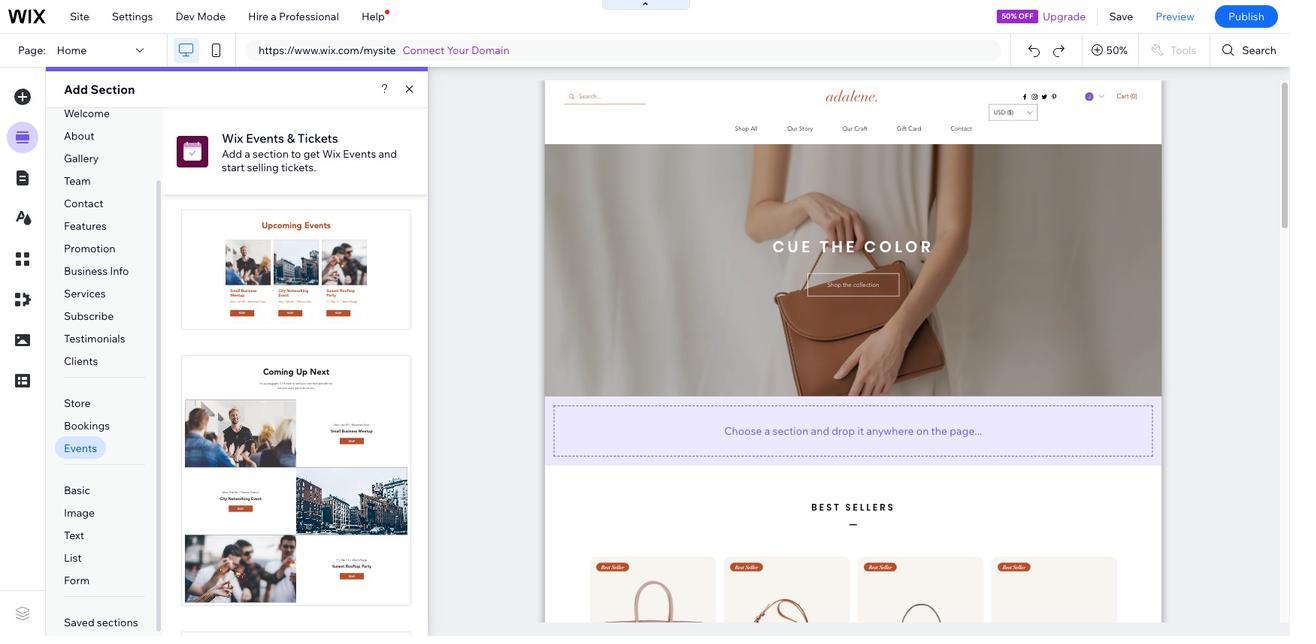 Task type: locate. For each thing, give the bounding box(es) containing it.
0 horizontal spatial a
[[245, 147, 250, 161]]

50% off
[[1002, 11, 1034, 21]]

section left to at the top
[[253, 147, 289, 161]]

a right hire
[[271, 10, 277, 23]]

to
[[291, 147, 301, 161]]

1 vertical spatial add wix events & tickets button
[[221, 470, 371, 492]]

50%
[[1002, 11, 1017, 21], [1107, 44, 1128, 57]]

get
[[304, 147, 320, 161]]

wix
[[222, 130, 243, 146], [322, 147, 341, 161], [258, 263, 276, 277], [258, 474, 276, 488]]

by
[[315, 610, 326, 621]]

upgrade
[[1043, 10, 1086, 23]]

list left -
[[272, 610, 287, 621]]

1 horizontal spatial section
[[773, 425, 809, 438]]

1 add wix events & tickets button from the top
[[221, 259, 371, 281]]

section inside wix events & tickets add a section to get wix events and start selling tickets.
[[253, 147, 289, 161]]

on
[[916, 425, 929, 438]]

home
[[57, 44, 87, 57]]

0 vertical spatial add wix events & tickets button
[[221, 259, 371, 281]]

contact
[[64, 197, 103, 211]]

side right the by
[[328, 610, 347, 621]]

preview
[[1156, 10, 1195, 23]]

add
[[64, 82, 88, 97], [222, 147, 242, 161], [235, 263, 255, 277], [235, 474, 255, 488]]

0 vertical spatial and
[[379, 147, 397, 161]]

dev
[[176, 10, 195, 23]]

2 horizontal spatial a
[[765, 425, 770, 438]]

section
[[253, 147, 289, 161], [773, 425, 809, 438]]

0 vertical spatial 50%
[[1002, 11, 1017, 21]]

1 vertical spatial &
[[314, 263, 321, 277]]

2 add wix events & tickets from the top
[[235, 474, 358, 488]]

&
[[287, 130, 295, 146], [314, 263, 321, 277], [314, 474, 321, 488]]

0 vertical spatial section
[[253, 147, 289, 161]]

0 horizontal spatial 50%
[[1002, 11, 1017, 21]]

2 add wix events & tickets button from the top
[[221, 470, 371, 492]]

a right choose
[[765, 425, 770, 438]]

save button
[[1098, 0, 1145, 33]]

save
[[1110, 10, 1134, 23]]

dev mode
[[176, 10, 226, 23]]

1 add wix events & tickets from the top
[[235, 263, 358, 277]]

tickets inside wix events & tickets add a section to get wix events and start selling tickets.
[[298, 130, 338, 146]]

2 vertical spatial a
[[765, 425, 770, 438]]

-
[[289, 610, 292, 621]]

2 vertical spatial &
[[314, 474, 321, 488]]

site
[[70, 10, 89, 23]]

section right choose
[[773, 425, 809, 438]]

0 vertical spatial a
[[271, 10, 277, 23]]

0 horizontal spatial side
[[294, 610, 313, 621]]

1 vertical spatial list
[[272, 610, 287, 621]]

search
[[1243, 44, 1277, 57]]

0 horizontal spatial and
[[379, 147, 397, 161]]

1 horizontal spatial and
[[811, 425, 830, 438]]

50% left off
[[1002, 11, 1017, 21]]

and inside wix events & tickets add a section to get wix events and start selling tickets.
[[379, 147, 397, 161]]

saved sections
[[64, 617, 138, 630]]

features
[[64, 220, 107, 233]]

professional
[[279, 10, 339, 23]]

wix events & tickets image
[[177, 136, 208, 167]]

search button
[[1211, 34, 1290, 67]]

add section
[[64, 82, 135, 97]]

50% down save
[[1107, 44, 1128, 57]]

1 vertical spatial add wix events & tickets
[[235, 474, 358, 488]]

preview button
[[1145, 0, 1206, 33]]

your
[[447, 44, 469, 57]]

0 vertical spatial add wix events & tickets
[[235, 263, 358, 277]]

side right -
[[294, 610, 313, 621]]

add wix events & tickets
[[235, 263, 358, 277], [235, 474, 358, 488]]

it
[[858, 425, 864, 438]]

event
[[246, 610, 270, 621]]

1 horizontal spatial side
[[328, 610, 347, 621]]

0 vertical spatial tickets
[[298, 130, 338, 146]]

0 vertical spatial list
[[64, 552, 82, 566]]

business info
[[64, 265, 129, 278]]

0 horizontal spatial section
[[253, 147, 289, 161]]

1 vertical spatial 50%
[[1107, 44, 1128, 57]]

publish
[[1229, 10, 1265, 23]]

50% for 50% off
[[1002, 11, 1017, 21]]

events
[[246, 130, 284, 146], [343, 147, 376, 161], [278, 263, 311, 277], [64, 442, 97, 456], [278, 474, 311, 488]]

start
[[222, 161, 245, 174]]

the
[[931, 425, 948, 438]]

add wix events & tickets button
[[221, 259, 371, 281], [221, 470, 371, 492]]

https://www.wix.com/mysite connect your domain
[[259, 44, 510, 57]]

drop
[[832, 425, 855, 438]]

choose
[[725, 425, 762, 438]]

2 vertical spatial tickets
[[323, 474, 358, 488]]

text
[[64, 529, 84, 543]]

1 horizontal spatial list
[[272, 610, 287, 621]]

list
[[64, 552, 82, 566], [272, 610, 287, 621]]

gallery
[[64, 152, 99, 165]]

a
[[271, 10, 277, 23], [245, 147, 250, 161], [765, 425, 770, 438]]

store
[[64, 397, 91, 411]]

50% inside button
[[1107, 44, 1128, 57]]

and
[[379, 147, 397, 161], [811, 425, 830, 438]]

1 horizontal spatial a
[[271, 10, 277, 23]]

tickets
[[298, 130, 338, 146], [323, 263, 358, 277], [323, 474, 358, 488]]

list down text
[[64, 552, 82, 566]]

a left to at the top
[[245, 147, 250, 161]]

tools
[[1171, 44, 1197, 57]]

wix events & tickets add a section to get wix events and start selling tickets.
[[222, 130, 397, 174]]

form
[[64, 575, 90, 588]]

0 vertical spatial &
[[287, 130, 295, 146]]

side
[[294, 610, 313, 621], [328, 610, 347, 621]]

1 horizontal spatial 50%
[[1107, 44, 1128, 57]]

a for choose
[[765, 425, 770, 438]]

50% button
[[1083, 34, 1138, 67]]

tickets.
[[281, 161, 316, 174]]

selling
[[247, 161, 279, 174]]

0 horizontal spatial list
[[64, 552, 82, 566]]

domain
[[472, 44, 510, 57]]

1 vertical spatial a
[[245, 147, 250, 161]]

info
[[110, 265, 129, 278]]



Task type: vqa. For each thing, say whether or not it's contained in the screenshot.
top the 50%
yes



Task type: describe. For each thing, give the bounding box(es) containing it.
testimonials
[[64, 332, 125, 346]]

publish button
[[1215, 5, 1278, 28]]

business
[[64, 265, 108, 278]]

& for 1st add wix events & tickets button from the bottom
[[314, 474, 321, 488]]

hire a professional
[[248, 10, 339, 23]]

section
[[91, 82, 135, 97]]

1 vertical spatial and
[[811, 425, 830, 438]]

bookings
[[64, 420, 110, 433]]

add inside wix events & tickets add a section to get wix events and start selling tickets.
[[222, 147, 242, 161]]

settings
[[112, 10, 153, 23]]

subscribe
[[64, 310, 114, 323]]

help
[[362, 10, 385, 23]]

sections
[[97, 617, 138, 630]]

a inside wix events & tickets add a section to get wix events and start selling tickets.
[[245, 147, 250, 161]]

team
[[64, 174, 91, 188]]

mode
[[197, 10, 226, 23]]

add wix events & tickets for second add wix events & tickets button from the bottom
[[235, 263, 358, 277]]

about
[[64, 129, 94, 143]]

clients
[[64, 355, 98, 368]]

1 vertical spatial section
[[773, 425, 809, 438]]

page...
[[950, 425, 982, 438]]

hire
[[248, 10, 269, 23]]

1 side from the left
[[294, 610, 313, 621]]

connect
[[403, 44, 445, 57]]

welcome
[[64, 107, 110, 120]]

anywhere
[[867, 425, 914, 438]]

basic
[[64, 484, 90, 498]]

2 side from the left
[[328, 610, 347, 621]]

services
[[64, 287, 106, 301]]

a for hire
[[271, 10, 277, 23]]

event list - side by side
[[246, 610, 347, 621]]

1 vertical spatial tickets
[[323, 263, 358, 277]]

choose a section and drop it anywhere on the page...
[[725, 425, 982, 438]]

image
[[64, 507, 95, 520]]

promotion
[[64, 242, 116, 256]]

add wix events & tickets for 1st add wix events & tickets button from the bottom
[[235, 474, 358, 488]]

tools button
[[1139, 34, 1210, 67]]

50% for 50%
[[1107, 44, 1128, 57]]

& for second add wix events & tickets button from the bottom
[[314, 263, 321, 277]]

saved
[[64, 617, 95, 630]]

& inside wix events & tickets add a section to get wix events and start selling tickets.
[[287, 130, 295, 146]]

off
[[1019, 11, 1034, 21]]

https://www.wix.com/mysite
[[259, 44, 396, 57]]



